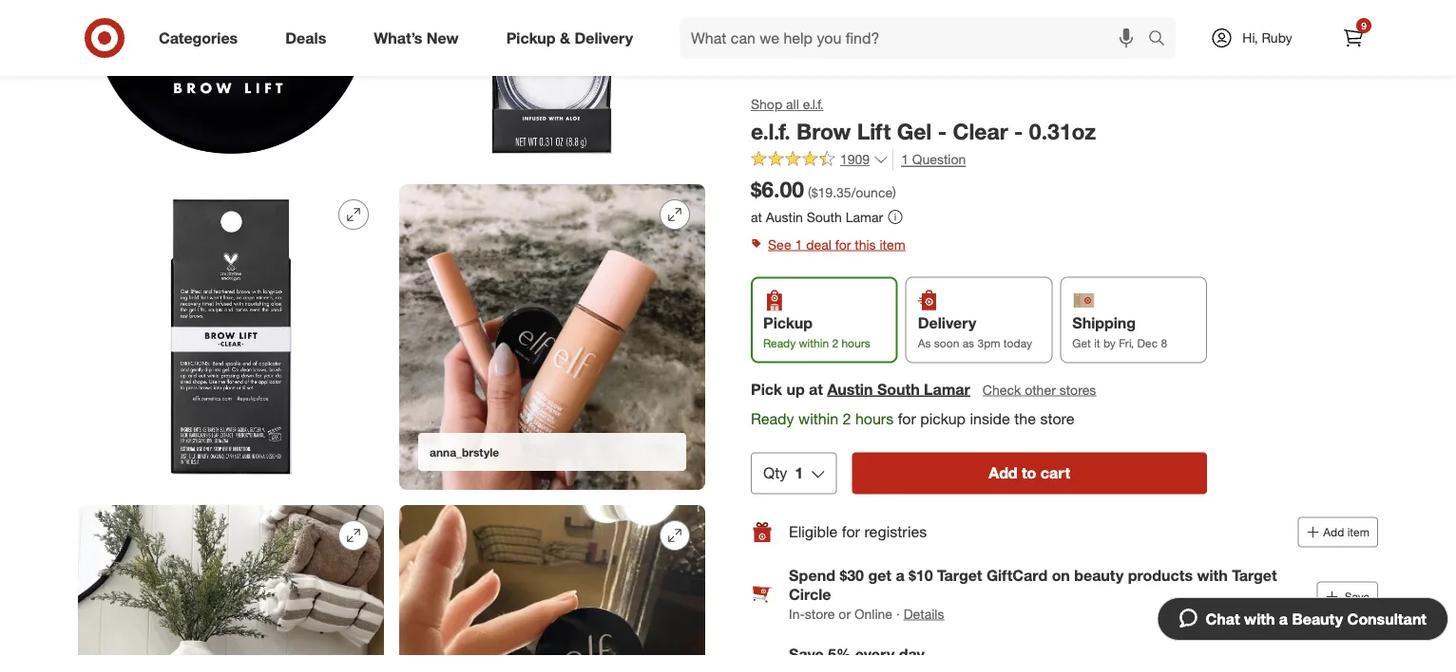 Task type: locate. For each thing, give the bounding box(es) containing it.
for down austin south lamar button
[[898, 410, 916, 428]]

1 for qty 1
[[795, 464, 803, 483]]

2 vertical spatial for
[[842, 523, 860, 542]]

dec
[[1137, 336, 1158, 350]]

2 vertical spatial 1
[[795, 464, 803, 483]]

ruby
[[1262, 29, 1292, 46]]

pick up at austin south lamar
[[751, 380, 970, 399]]

0 vertical spatial 2
[[832, 336, 838, 350]]

2 within from the top
[[799, 410, 839, 428]]

1 horizontal spatial with
[[1244, 610, 1275, 629]]

0 vertical spatial a
[[896, 567, 905, 585]]

store inside the spend $30 get a $10 target giftcard on beauty products with target circle in-store or online ∙ details
[[805, 606, 835, 622]]

0 vertical spatial e.l.f.
[[803, 96, 824, 113]]

with right chat
[[1244, 610, 1275, 629]]

item
[[880, 236, 906, 253], [1348, 525, 1370, 540]]

consultant
[[1348, 610, 1427, 629]]

e.l.f. down shop
[[751, 118, 791, 144]]

1 vertical spatial pickup
[[763, 314, 813, 332]]

1 vertical spatial delivery
[[918, 314, 977, 332]]

a
[[896, 567, 905, 585], [1279, 610, 1288, 629]]

2 down pick up at austin south lamar
[[843, 410, 851, 428]]

products
[[1128, 567, 1193, 585]]

1 vertical spatial within
[[799, 410, 839, 428]]

for left this
[[835, 236, 851, 253]]

photo from lotte, 10 of 13 image
[[399, 506, 705, 657]]

2 up pick up at austin south lamar
[[832, 336, 838, 350]]

1 horizontal spatial e.l.f.
[[803, 96, 824, 113]]

$6.00
[[751, 176, 804, 203]]

1 vertical spatial a
[[1279, 610, 1288, 629]]

shipping
[[1073, 314, 1136, 332]]

by
[[1104, 336, 1116, 350]]

delivery up soon at the bottom right of page
[[918, 314, 977, 332]]

lift
[[857, 118, 891, 144]]

1909 link
[[751, 149, 889, 172]]

chat
[[1206, 610, 1240, 629]]

1 horizontal spatial a
[[1279, 610, 1288, 629]]

0 horizontal spatial a
[[896, 567, 905, 585]]

south
[[807, 209, 842, 225], [877, 380, 920, 399]]

hi,
[[1243, 29, 1258, 46]]

1 vertical spatial lamar
[[924, 380, 970, 399]]

hours inside pickup ready within 2 hours
[[842, 336, 870, 350]]

ready up 'pick'
[[763, 336, 796, 350]]

0 vertical spatial ready
[[763, 336, 796, 350]]

delivery right &
[[575, 29, 633, 47]]

add up save button
[[1324, 525, 1344, 540]]

- right gel
[[938, 118, 947, 144]]

get
[[868, 567, 892, 585]]

as
[[918, 336, 931, 350]]

1 vertical spatial with
[[1244, 610, 1275, 629]]

1 horizontal spatial target
[[1232, 567, 1277, 585]]

add
[[989, 464, 1018, 483], [1324, 525, 1344, 540]]

0 horizontal spatial with
[[1197, 567, 1228, 585]]

1 vertical spatial 2
[[843, 410, 851, 428]]

0 horizontal spatial -
[[938, 118, 947, 144]]

1 vertical spatial for
[[898, 410, 916, 428]]

0 horizontal spatial lamar
[[846, 209, 883, 225]]

check
[[983, 382, 1021, 398]]

item up save
[[1348, 525, 1370, 540]]

What can we help you find? suggestions appear below search field
[[680, 17, 1153, 59]]

giftcard
[[987, 567, 1048, 585]]

item right this
[[880, 236, 906, 253]]

it
[[1094, 336, 1100, 350]]

/ounce
[[851, 185, 893, 201]]

1 vertical spatial e.l.f.
[[751, 118, 791, 144]]

1 horizontal spatial -
[[1014, 118, 1023, 144]]

1 vertical spatial austin
[[827, 380, 873, 399]]

1 vertical spatial item
[[1348, 525, 1370, 540]]

0 vertical spatial with
[[1197, 567, 1228, 585]]

e.l.f. brow lift gel - clear - 0.31oz, 5 of 13 image
[[78, 0, 384, 169]]

0 vertical spatial 1
[[901, 151, 909, 168]]

a inside the spend $30 get a $10 target giftcard on beauty products with target circle in-store or online ∙ details
[[896, 567, 905, 585]]

brow
[[797, 118, 851, 144]]

pick
[[751, 380, 782, 399]]

pickup up up
[[763, 314, 813, 332]]

1 vertical spatial add
[[1324, 525, 1344, 540]]

1 horizontal spatial 2
[[843, 410, 851, 428]]

add for add item
[[1324, 525, 1344, 540]]

1 for see 1 deal for this item
[[795, 236, 803, 253]]

ready
[[763, 336, 796, 350], [751, 410, 794, 428]]

hours
[[842, 336, 870, 350], [855, 410, 894, 428]]

e.l.f. right all
[[803, 96, 824, 113]]

target up chat
[[1232, 567, 1277, 585]]

0 horizontal spatial delivery
[[575, 29, 633, 47]]

with
[[1197, 567, 1228, 585], [1244, 610, 1275, 629]]

1 right qty
[[795, 464, 803, 483]]

ready inside pickup ready within 2 hours
[[763, 336, 796, 350]]

austin up see
[[766, 209, 803, 225]]

0 horizontal spatial pickup
[[506, 29, 556, 47]]

-
[[938, 118, 947, 144], [1014, 118, 1023, 144]]

austin
[[766, 209, 803, 225], [827, 380, 873, 399]]

south down the $19.35
[[807, 209, 842, 225]]

0 vertical spatial within
[[799, 336, 829, 350]]

lamar up pickup
[[924, 380, 970, 399]]

hours up pick up at austin south lamar
[[842, 336, 870, 350]]

0 horizontal spatial at
[[751, 209, 762, 225]]

0 horizontal spatial store
[[805, 606, 835, 622]]

1 horizontal spatial south
[[877, 380, 920, 399]]

1 within from the top
[[799, 336, 829, 350]]

1 vertical spatial 1
[[795, 236, 803, 253]]

1 right see
[[795, 236, 803, 253]]

south up ready within 2 hours for pickup inside the store
[[877, 380, 920, 399]]

spend $30 get a $10 target giftcard on beauty products with target circle in-store or online ∙ details
[[789, 567, 1277, 622]]

e.l.f. brow lift gel - clear - 0.31oz, 7 of 13 image
[[78, 185, 384, 491]]

delivery
[[575, 29, 633, 47], [918, 314, 977, 332]]

0 horizontal spatial item
[[880, 236, 906, 253]]

1 vertical spatial hours
[[855, 410, 894, 428]]

0 vertical spatial pickup
[[506, 29, 556, 47]]

1 horizontal spatial austin
[[827, 380, 873, 399]]

0 horizontal spatial e.l.f.
[[751, 118, 791, 144]]

within
[[799, 336, 829, 350], [799, 410, 839, 428]]

pickup ready within 2 hours
[[763, 314, 870, 350]]

add inside add to cart button
[[989, 464, 1018, 483]]

0 horizontal spatial add
[[989, 464, 1018, 483]]

store
[[1040, 410, 1075, 428], [805, 606, 835, 622]]

delivery as soon as 3pm today
[[918, 314, 1032, 350]]

0 vertical spatial hours
[[842, 336, 870, 350]]

2
[[832, 336, 838, 350], [843, 410, 851, 428]]

check other stores
[[983, 382, 1096, 398]]

to
[[1022, 464, 1036, 483]]

photo from @thehomebodyandco, 9 of 13 image
[[78, 506, 384, 657]]

1 horizontal spatial store
[[1040, 410, 1075, 428]]

target right $10
[[937, 567, 982, 585]]

0 horizontal spatial 2
[[832, 336, 838, 350]]

cart
[[1041, 464, 1070, 483]]

get
[[1073, 336, 1091, 350]]

categories link
[[143, 17, 262, 59]]

0 vertical spatial south
[[807, 209, 842, 225]]

pickup inside pickup ready within 2 hours
[[763, 314, 813, 332]]

pickup
[[506, 29, 556, 47], [763, 314, 813, 332]]

$19.35
[[811, 185, 851, 201]]

ready down 'pick'
[[751, 410, 794, 428]]

for right eligible
[[842, 523, 860, 542]]

shipping get it by fri, dec 8
[[1073, 314, 1167, 350]]

a right get
[[896, 567, 905, 585]]

0.31oz
[[1029, 118, 1096, 144]]

e.l.f.
[[803, 96, 824, 113], [751, 118, 791, 144]]

1 horizontal spatial delivery
[[918, 314, 977, 332]]

1 vertical spatial at
[[809, 380, 823, 399]]

circle
[[789, 586, 831, 604]]

question
[[912, 151, 966, 168]]

add left to at the right of the page
[[989, 464, 1018, 483]]

e.l.f. brow lift gel - clear - 0.31oz, 6 of 13 image
[[399, 0, 705, 169]]

hours down pick up at austin south lamar
[[855, 410, 894, 428]]

1 horizontal spatial add
[[1324, 525, 1344, 540]]

1 down gel
[[901, 151, 909, 168]]

at right up
[[809, 380, 823, 399]]

in-
[[789, 606, 805, 622]]

eligible for registries
[[789, 523, 927, 542]]

0 horizontal spatial target
[[937, 567, 982, 585]]

within up up
[[799, 336, 829, 350]]

1 horizontal spatial at
[[809, 380, 823, 399]]

1 horizontal spatial lamar
[[924, 380, 970, 399]]

today
[[1004, 336, 1032, 350]]

for
[[835, 236, 851, 253], [898, 410, 916, 428], [842, 523, 860, 542]]

- right clear in the top of the page
[[1014, 118, 1023, 144]]

store down circle
[[805, 606, 835, 622]]

at down the $6.00
[[751, 209, 762, 225]]

austin right up
[[827, 380, 873, 399]]

clear
[[953, 118, 1008, 144]]

add inside add item button
[[1324, 525, 1344, 540]]

0 horizontal spatial austin
[[766, 209, 803, 225]]

stores
[[1060, 382, 1096, 398]]

1 horizontal spatial item
[[1348, 525, 1370, 540]]

∙
[[896, 606, 900, 622]]

at
[[751, 209, 762, 225], [809, 380, 823, 399]]

pickup left &
[[506, 29, 556, 47]]

0 vertical spatial add
[[989, 464, 1018, 483]]

0 vertical spatial for
[[835, 236, 851, 253]]

store right the
[[1040, 410, 1075, 428]]

1 - from the left
[[938, 118, 947, 144]]

a left beauty
[[1279, 610, 1288, 629]]

1 vertical spatial store
[[805, 606, 835, 622]]

within down up
[[799, 410, 839, 428]]

with inside the spend $30 get a $10 target giftcard on beauty products with target circle in-store or online ∙ details
[[1197, 567, 1228, 585]]

this
[[855, 236, 876, 253]]

fri,
[[1119, 336, 1134, 350]]

with up chat
[[1197, 567, 1228, 585]]

lamar down "/ounce" at the right of page
[[846, 209, 883, 225]]

1 horizontal spatial pickup
[[763, 314, 813, 332]]

0 vertical spatial austin
[[766, 209, 803, 225]]



Task type: vqa. For each thing, say whether or not it's contained in the screenshot.
$30
yes



Task type: describe. For each thing, give the bounding box(es) containing it.
what's new link
[[358, 17, 483, 59]]

pickup for ready
[[763, 314, 813, 332]]

gel
[[897, 118, 932, 144]]

&
[[560, 29, 570, 47]]

$10
[[909, 567, 933, 585]]

search button
[[1140, 17, 1185, 63]]

pickup for &
[[506, 29, 556, 47]]

3pm
[[978, 336, 1000, 350]]

9
[[1361, 19, 1367, 31]]

a inside the chat with a beauty consultant button
[[1279, 610, 1288, 629]]

2 inside pickup ready within 2 hours
[[832, 336, 838, 350]]

1 target from the left
[[937, 567, 982, 585]]

the
[[1015, 410, 1036, 428]]

1 vertical spatial south
[[877, 380, 920, 399]]

pickup
[[920, 410, 966, 428]]

pickup & delivery
[[506, 29, 633, 47]]

add for add to cart
[[989, 464, 1018, 483]]

anna_brstyle
[[430, 446, 499, 460]]

eligible
[[789, 523, 838, 542]]

details button
[[904, 605, 944, 624]]

)
[[893, 185, 896, 201]]

details
[[904, 606, 944, 622]]

0 vertical spatial item
[[880, 236, 906, 253]]

new
[[427, 29, 459, 47]]

beauty
[[1292, 610, 1343, 629]]

2 - from the left
[[1014, 118, 1023, 144]]

hi, ruby
[[1243, 29, 1292, 46]]

deal
[[806, 236, 832, 253]]

see
[[768, 236, 791, 253]]

8
[[1161, 336, 1167, 350]]

soon
[[934, 336, 959, 350]]

1 vertical spatial ready
[[751, 410, 794, 428]]

all
[[786, 96, 799, 113]]

9 link
[[1333, 17, 1375, 59]]

shop all e.l.f. e.l.f. brow lift gel - clear - 0.31oz
[[751, 96, 1096, 144]]

add item button
[[1298, 517, 1378, 548]]

inside
[[970, 410, 1010, 428]]

as
[[963, 336, 974, 350]]

chat with a beauty consultant button
[[1157, 598, 1449, 642]]

online
[[855, 606, 893, 622]]

with inside button
[[1244, 610, 1275, 629]]

shop
[[751, 96, 783, 113]]

save
[[1345, 590, 1370, 604]]

1 question
[[901, 151, 966, 168]]

up
[[787, 380, 805, 399]]

deals
[[285, 29, 326, 47]]

$6.00 ( $19.35 /ounce )
[[751, 176, 896, 203]]

$30
[[840, 567, 864, 585]]

other
[[1025, 382, 1056, 398]]

2 target from the left
[[1232, 567, 1277, 585]]

spend
[[789, 567, 835, 585]]

0 horizontal spatial south
[[807, 209, 842, 225]]

qty
[[763, 464, 787, 483]]

what's new
[[374, 29, 459, 47]]

add item
[[1324, 525, 1370, 540]]

what's
[[374, 29, 422, 47]]

categories
[[159, 29, 238, 47]]

photo from anna_brstyle, 8 of 13 image
[[399, 185, 705, 491]]

1909
[[840, 151, 870, 168]]

on
[[1052, 567, 1070, 585]]

delivery inside delivery as soon as 3pm today
[[918, 314, 977, 332]]

0 vertical spatial lamar
[[846, 209, 883, 225]]

at austin south lamar
[[751, 209, 883, 225]]

austin south lamar button
[[827, 379, 970, 400]]

deals link
[[269, 17, 350, 59]]

add to cart
[[989, 464, 1070, 483]]

0 vertical spatial at
[[751, 209, 762, 225]]

qty 1
[[763, 464, 803, 483]]

chat with a beauty consultant
[[1206, 610, 1427, 629]]

search
[[1140, 30, 1185, 49]]

within inside pickup ready within 2 hours
[[799, 336, 829, 350]]

see 1 deal for this item link
[[751, 231, 1378, 258]]

save button
[[1317, 582, 1378, 612]]

ready within 2 hours for pickup inside the store
[[751, 410, 1075, 428]]

(
[[808, 185, 811, 201]]

1 question link
[[893, 149, 966, 171]]

registries
[[864, 523, 927, 542]]

pickup & delivery link
[[490, 17, 657, 59]]

check other stores button
[[982, 380, 1097, 401]]

see 1 deal for this item
[[768, 236, 906, 253]]

or
[[839, 606, 851, 622]]

item inside button
[[1348, 525, 1370, 540]]

0 vertical spatial delivery
[[575, 29, 633, 47]]

0 vertical spatial store
[[1040, 410, 1075, 428]]



